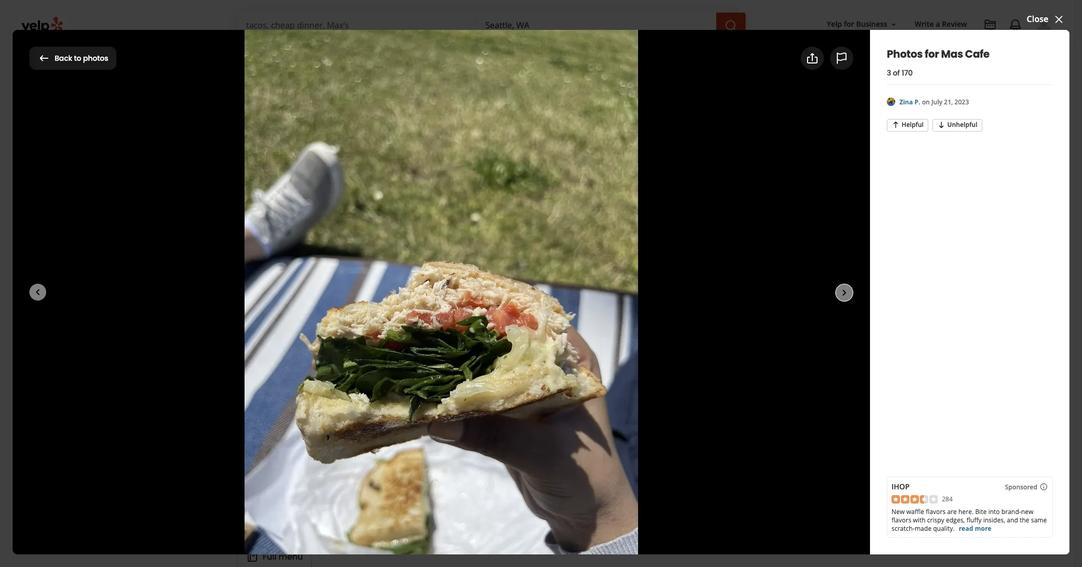 Task type: vqa. For each thing, say whether or not it's contained in the screenshot.
Helpful button
yes



Task type: locate. For each thing, give the bounding box(es) containing it.
3 reviews from the left
[[506, 521, 534, 531]]

9
[[239, 521, 243, 531]]

2 services from the left
[[417, 47, 445, 56]]

3 left "of"
[[887, 68, 891, 78]]

add right 24 camera v2 image on the bottom of page
[[359, 319, 376, 331]]

1 sandwich from the left
[[387, 509, 427, 520]]

1 horizontal spatial $3.00
[[466, 479, 487, 491]]

share button
[[415, 313, 474, 336]]

2 photo of mas cafe - seattle, wa, us. image from the left
[[499, 69, 666, 292]]

2023
[[955, 97, 969, 106]]

None search field
[[238, 13, 748, 38]]

1 2 from the left
[[348, 521, 353, 531]]

previous image
[[243, 452, 255, 465]]

0 horizontal spatial $3.00
[[248, 479, 269, 491]]

24 star v2 image
[[245, 319, 258, 331]]

add photo
[[359, 319, 402, 331]]

photos inside carne asada 11 photos
[[468, 521, 492, 531]]

1 horizontal spatial huli
[[368, 509, 385, 520]]

asada
[[484, 509, 510, 520]]

edges,
[[946, 516, 965, 525]]

photo of mas cafe - seattle, wa, us. image
[[331, 69, 499, 292], [499, 69, 666, 292]]

on
[[922, 97, 930, 106]]

write a review
[[262, 319, 321, 331]]

0 horizontal spatial &
[[359, 240, 365, 252]]

restaurants
[[245, 47, 286, 56]]

new
[[892, 508, 905, 517]]

helpful button
[[887, 119, 929, 132]]

home services link
[[309, 38, 391, 68]]

& left tea
[[359, 240, 365, 252]]

1 horizontal spatial 2
[[500, 521, 504, 531]]

2 horizontal spatial mas
[[941, 47, 963, 61]]

16 reviews
[[278, 521, 316, 531]]

avocado egg sandwich image
[[567, 421, 663, 500]]

for right to
[[83, 48, 103, 68]]

reviews down egg
[[611, 521, 639, 531]]

0 horizontal spatial sandwich
[[387, 509, 427, 520]]

0 horizontal spatial a
[[286, 319, 292, 331]]

24 chevron down v2 image inside home services link
[[370, 45, 382, 58]]

1 vertical spatial write
[[262, 319, 284, 331]]

photos
[[887, 47, 923, 61], [29, 48, 80, 68], [245, 521, 269, 531], [354, 521, 378, 531], [468, 521, 492, 531], [573, 521, 597, 531]]

2 reviews from the left
[[393, 521, 421, 531]]

yelp
[[827, 19, 842, 29]]

0 horizontal spatial 2
[[348, 521, 353, 531]]

write inside 'user actions' element
[[915, 19, 934, 29]]

more link
[[468, 38, 518, 68]]

for down write a review link
[[925, 47, 939, 61]]

0 vertical spatial add
[[818, 52, 835, 64]]

more
[[477, 47, 495, 56]]

1 horizontal spatial menu
[[593, 398, 617, 410]]

review
[[942, 19, 967, 29]]

1 horizontal spatial a
[[936, 19, 940, 29]]

0 vertical spatial menu
[[593, 398, 617, 410]]

read more
[[959, 524, 992, 533]]

24 close v2 image
[[1053, 13, 1066, 26]]

sandwich up 6 reviews
[[387, 509, 427, 520]]

1 24 chevron down v2 image from the left
[[288, 45, 300, 58]]

photos down yelp for business
[[837, 52, 866, 64]]

write
[[915, 19, 934, 29], [262, 319, 284, 331]]

p.
[[915, 97, 921, 106]]

edit
[[519, 242, 531, 251]]

unclaimed
[[237, 240, 282, 252]]

full menu link
[[237, 546, 312, 567]]

mexican link
[[387, 240, 422, 252]]

for right yelp
[[844, 19, 855, 29]]

24 chevron down v2 image
[[288, 45, 300, 58], [370, 45, 382, 58], [497, 45, 510, 58]]

yelp for business button
[[823, 15, 902, 34]]

services
[[340, 47, 368, 56], [417, 47, 445, 56]]

brunch
[[478, 240, 508, 252]]

tab
[[189, 86, 248, 107]]

flavors left with
[[892, 516, 912, 525]]

cafe
[[965, 47, 990, 61], [140, 48, 175, 68], [296, 178, 356, 213]]

outside (19)
[[256, 87, 305, 99]]

3 inside 'menu' element
[[605, 521, 609, 531]]

16 nothelpful v2 image
[[938, 121, 946, 129]]

1 horizontal spatial cafe
[[296, 178, 356, 213]]

huli huli sandwich 2 photos
[[348, 509, 427, 531]]

add
[[818, 52, 835, 64], [359, 319, 376, 331]]

1 horizontal spatial &
[[469, 240, 476, 252]]

july
[[932, 97, 943, 106]]

services left 24 chevron down v2 icon
[[417, 47, 445, 56]]

write a review link
[[237, 313, 329, 336]]

3 24 chevron down v2 image from the left
[[497, 45, 510, 58]]

1 horizontal spatial mas
[[237, 178, 291, 213]]

0 horizontal spatial photos for mas cafe
[[29, 48, 175, 68]]

0 horizontal spatial services
[[340, 47, 368, 56]]

0 horizontal spatial add
[[359, 319, 376, 331]]

0 horizontal spatial huli
[[348, 509, 365, 520]]

mas
[[941, 47, 963, 61], [106, 48, 137, 68], [237, 178, 291, 213]]

0 horizontal spatial menu
[[279, 551, 303, 563]]

3 of 170
[[887, 68, 913, 78]]

0 horizontal spatial flavors
[[892, 516, 912, 525]]

reviews right 16
[[288, 521, 316, 531]]

2
[[348, 521, 353, 531], [500, 521, 504, 531]]

2 left 6
[[348, 521, 353, 531]]

$3.00 up carne
[[466, 479, 487, 491]]

,
[[382, 240, 385, 252], [422, 240, 424, 252]]

24 chevron down v2 image for more
[[497, 45, 510, 58]]

back to photos button
[[29, 47, 117, 70]]

photos inside avocado egg sandwich 7 photos
[[573, 521, 597, 531]]

0 vertical spatial a
[[936, 19, 940, 29]]

full menu
[[263, 551, 303, 563]]

-
[[298, 259, 300, 270]]

1 huli from the left
[[348, 509, 365, 520]]

0 horizontal spatial 3
[[605, 521, 609, 531]]

unhelpful button
[[933, 119, 982, 132]]

zina
[[900, 97, 913, 106]]

1 horizontal spatial for
[[844, 19, 855, 29]]

1 horizontal spatial sandwich
[[621, 509, 661, 520]]

1 & from the left
[[359, 240, 365, 252]]

284
[[942, 495, 953, 504]]

1 horizontal spatial 24 chevron down v2 image
[[370, 45, 382, 58]]

photo of mas cafe - seattle, wa, us. juice, smoothie, frap menu image
[[666, 69, 965, 292]]

reviews right 6
[[393, 521, 421, 531]]

tab list
[[29, 86, 369, 107]]

sandwich inside avocado egg sandwich 7 photos
[[621, 509, 661, 520]]

reviews down asada
[[506, 521, 534, 531]]

3
[[887, 68, 891, 78], [605, 521, 609, 531]]

insides,
[[984, 516, 1006, 525]]

24 flag v2 image
[[836, 52, 848, 65]]

made
[[915, 524, 932, 533]]

2 huli from the left
[[368, 509, 385, 520]]

auto services link
[[391, 38, 468, 68]]

hours
[[358, 260, 375, 269]]

sandwich for avocado egg sandwich
[[621, 509, 661, 520]]

0 vertical spatial 3
[[887, 68, 891, 78]]

1 reviews from the left
[[288, 521, 316, 531]]

services right home
[[340, 47, 368, 56]]

1 $3.00 from the left
[[248, 479, 269, 491]]

1 photo of mas cafe - seattle, wa, us. image from the left
[[331, 69, 499, 292]]

photos for mas cafe
[[887, 47, 990, 61], [29, 48, 175, 68]]

mas down review
[[941, 47, 963, 61]]

1 horizontal spatial 3
[[887, 68, 891, 78]]

24 save outline v2 image
[[487, 319, 500, 331]]

1 vertical spatial a
[[286, 319, 292, 331]]

1 horizontal spatial photos for mas cafe
[[887, 47, 990, 61]]

3 down egg
[[605, 521, 609, 531]]

restaurants link
[[236, 38, 309, 68]]

24 chevron down v2 image right more
[[497, 45, 510, 58]]

0 horizontal spatial write
[[262, 319, 284, 331]]

photos right to
[[83, 53, 108, 63]]

0 vertical spatial write
[[915, 19, 934, 29]]

4.8 star rating image
[[237, 214, 329, 231]]

business categories element
[[236, 38, 1054, 68]]

1 vertical spatial 3
[[605, 521, 609, 531]]

a
[[936, 19, 940, 29], [286, 319, 292, 331]]

the
[[1020, 516, 1030, 525]]

24 chevron down v2 image inside "restaurants" link
[[288, 45, 300, 58]]

24 menu v2 image
[[246, 550, 259, 563]]

1 services from the left
[[340, 47, 368, 56]]

0 horizontal spatial mas
[[106, 48, 137, 68]]

1 horizontal spatial flavors
[[926, 508, 946, 517]]

reviews)
[[369, 217, 403, 229]]

mas up 4.8 star rating image
[[237, 178, 291, 213]]

(19)
[[290, 87, 305, 99]]

zina p. on july 21, 2023
[[900, 97, 969, 106]]

menu
[[593, 398, 617, 410], [279, 551, 303, 563]]

share
[[441, 319, 465, 331]]

business
[[856, 19, 888, 29]]

sandwich inside huli huli sandwich 2 photos
[[387, 509, 427, 520]]

0 horizontal spatial photos
[[83, 53, 108, 63]]

1 horizontal spatial write
[[915, 19, 934, 29]]

2 $3.00 from the left
[[466, 479, 487, 491]]

, left mexican link
[[382, 240, 385, 252]]

sandwich up 3 reviews
[[621, 509, 661, 520]]

popular dishes
[[237, 398, 299, 410]]

2 horizontal spatial cafe
[[965, 47, 990, 61]]

2 horizontal spatial 24 chevron down v2 image
[[497, 45, 510, 58]]

save button
[[478, 313, 533, 336]]

reviews for avocado egg sandwich
[[611, 521, 639, 531]]

24 chevron down v2 image left auto
[[370, 45, 382, 58]]

menu right full
[[279, 551, 303, 563]]

add left 24 flag v2 icon
[[818, 52, 835, 64]]

flavors left are
[[926, 508, 946, 517]]

see hours
[[345, 260, 375, 269]]

and
[[1007, 516, 1018, 525]]

sandwich
[[387, 509, 427, 520], [621, 509, 661, 520]]

24 camera v2 image
[[342, 319, 355, 331]]

photos inside huli huli sandwich 2 photos
[[354, 521, 378, 531]]

0 horizontal spatial 24 chevron down v2 image
[[288, 45, 300, 58]]

egg
[[605, 509, 619, 520]]

2 24 chevron down v2 image from the left
[[370, 45, 382, 58]]

$3.00 for carne
[[466, 479, 487, 491]]

1 horizontal spatial add
[[818, 52, 835, 64]]

2 sandwich from the left
[[621, 509, 661, 520]]

& left "brunch"
[[469, 240, 476, 252]]

2 down asada
[[500, 521, 504, 531]]

mas right to
[[106, 48, 137, 68]]

write left review
[[915, 19, 934, 29]]

4 reviews from the left
[[611, 521, 639, 531]]

carne asada 11 photos
[[458, 509, 510, 531]]

1 vertical spatial add
[[359, 319, 376, 331]]

24 chevron down v2 image inside more link
[[497, 45, 510, 58]]

write right 24 star v2 image
[[262, 319, 284, 331]]

are
[[948, 508, 957, 517]]

24 chevron down v2 image for home services
[[370, 45, 382, 58]]

16 chevron down v2 image
[[890, 20, 898, 29]]

1 vertical spatial menu
[[279, 551, 303, 563]]

24 chevron down v2 image right restaurants
[[288, 45, 300, 58]]

edit button
[[515, 241, 536, 254]]

24 chevron down v2 image for restaurants
[[288, 45, 300, 58]]

1 horizontal spatial ,
[[422, 240, 424, 252]]

$3.00 down the previous icon
[[248, 479, 269, 491]]

1 horizontal spatial services
[[417, 47, 445, 56]]

breakfast
[[426, 240, 467, 252]]

search image
[[725, 19, 738, 32]]

3 reviews
[[605, 521, 639, 531]]

, left breakfast
[[422, 240, 424, 252]]

services inside 'link'
[[417, 47, 445, 56]]

24 add photo v2 image
[[802, 52, 814, 64]]

$$
[[306, 240, 316, 252]]

menu left 14 chevron right outline icon
[[593, 398, 617, 410]]

0 horizontal spatial ,
[[382, 240, 385, 252]]



Task type: describe. For each thing, give the bounding box(es) containing it.
mexican
[[387, 240, 422, 252]]

coffee
[[330, 240, 357, 252]]

2 2 from the left
[[500, 521, 504, 531]]

7
[[567, 521, 571, 531]]

reviews for huli huli sandwich
[[393, 521, 421, 531]]

am
[[282, 259, 295, 270]]

full
[[577, 398, 591, 410]]

home services
[[317, 47, 368, 56]]

photo of mas cafe - seattle, wa, us. chorizo burrito image
[[33, 69, 331, 292]]

menu inside the full menu link
[[279, 551, 303, 563]]

yelp for business
[[827, 19, 888, 29]]

avocado egg sandwich 7 photos
[[567, 509, 661, 531]]

for inside button
[[844, 19, 855, 29]]

home
[[317, 47, 338, 56]]

quality.
[[933, 524, 955, 533]]

3 for 3 of 170
[[887, 68, 891, 78]]

with
[[913, 516, 926, 525]]

tea
[[367, 240, 382, 252]]

add photos link
[[793, 47, 875, 70]]

helpful
[[902, 120, 924, 129]]

to
[[74, 53, 81, 63]]

2 horizontal spatial for
[[925, 47, 939, 61]]

new waffle flavors are here. bite into brand-new flavors with crispy edges, fluffy insides, and the same scratch-made quality.
[[892, 508, 1047, 533]]

24 chevron down v2 image
[[447, 45, 460, 58]]

6 reviews
[[387, 521, 421, 531]]

(138 reviews) link
[[350, 217, 403, 229]]

2 reviews
[[500, 521, 534, 531]]

breakfast & brunch link
[[426, 240, 508, 252]]

auto services
[[399, 47, 445, 56]]

pm
[[321, 259, 334, 270]]

write for write a review
[[915, 19, 934, 29]]

4:00
[[302, 259, 319, 270]]

more
[[975, 524, 992, 533]]

notifications image
[[1009, 19, 1022, 31]]

drink (16)
[[322, 87, 361, 99]]

bite
[[976, 508, 987, 517]]

sandwich for huli huli sandwich
[[387, 509, 427, 520]]

24 share v2 image
[[424, 319, 437, 331]]

170
[[902, 68, 913, 78]]

of
[[893, 68, 900, 78]]

previous photo image
[[31, 286, 44, 299]]

sponsored
[[1005, 483, 1038, 492]]

21,
[[944, 97, 953, 106]]

add photo link
[[333, 313, 411, 336]]

6
[[387, 521, 391, 531]]

16
[[278, 521, 286, 531]]

reviews for carne asada
[[506, 521, 534, 531]]

carne
[[458, 509, 482, 520]]

photo
[[378, 319, 402, 331]]

16 exclamation v2 image
[[284, 242, 293, 250]]

crispy
[[928, 516, 945, 525]]

add for add photos
[[818, 52, 835, 64]]

back to photos
[[55, 53, 108, 63]]

photos inside chorizo 9 photos
[[245, 521, 269, 531]]

chorizo 9 photos
[[239, 509, 271, 531]]

a for review
[[936, 19, 940, 29]]

14 chevron right outline image
[[622, 401, 629, 408]]

16 helpful v2 image
[[892, 121, 900, 129]]

ihop link
[[892, 482, 910, 492]]

mas cafe
[[237, 178, 356, 213]]

user actions element
[[819, 13, 1068, 78]]

scratch-
[[892, 524, 915, 533]]

view full menu link
[[555, 398, 629, 410]]

(138
[[350, 217, 367, 229]]

1 horizontal spatial photos
[[837, 52, 866, 64]]

full
[[263, 551, 277, 563]]

avocado
[[567, 509, 602, 520]]

services for auto services
[[417, 47, 445, 56]]

coffee & tea link
[[330, 240, 382, 252]]

view
[[555, 398, 575, 410]]

back
[[55, 53, 72, 63]]

0 horizontal spatial cafe
[[140, 48, 175, 68]]

chorizo image
[[239, 421, 336, 500]]

services for home services
[[340, 47, 368, 56]]

read more link
[[959, 524, 992, 533]]

$3.00 for chorizo
[[248, 479, 269, 491]]

1 , from the left
[[382, 240, 385, 252]]

next image
[[611, 452, 622, 465]]

write for write a review
[[262, 319, 284, 331]]

$12.50
[[575, 479, 601, 491]]

ihop
[[892, 482, 910, 492]]

reviews for chorizo
[[288, 521, 316, 531]]

outside
[[256, 87, 288, 99]]

new
[[1022, 508, 1034, 517]]

add for add photo
[[359, 319, 376, 331]]

menu
[[237, 371, 266, 385]]

2 , from the left
[[422, 240, 424, 252]]

projects image
[[984, 19, 997, 31]]

2 inside huli huli sandwich 2 photos
[[348, 521, 353, 531]]

3 for 3 reviews
[[605, 521, 609, 531]]

0 horizontal spatial for
[[83, 48, 103, 68]]

3.5 star rating image
[[892, 495, 938, 504]]

24 arrow left v2 image
[[38, 52, 50, 64]]

carne asada image
[[458, 421, 554, 500]]

unclaimed link
[[237, 240, 282, 252]]

2 & from the left
[[469, 240, 476, 252]]

tab list containing outside (19)
[[29, 86, 369, 107]]

photos inside button
[[83, 53, 108, 63]]

Search photos text field
[[881, 48, 1053, 69]]

open 6:30 am - 4:00 pm
[[237, 259, 334, 270]]

4.8 (138 reviews)
[[336, 217, 403, 229]]

dishes
[[272, 398, 299, 410]]

see
[[345, 260, 356, 269]]

next photo image
[[838, 286, 851, 299]]

24 share v2 image
[[806, 52, 819, 65]]

review
[[294, 319, 321, 331]]

6:30
[[263, 259, 280, 270]]

16 info v2 image
[[1040, 483, 1048, 491]]

auto
[[399, 47, 415, 56]]

brand-
[[1002, 508, 1022, 517]]

read
[[959, 524, 974, 533]]

close button
[[1027, 13, 1066, 26]]

popular
[[237, 398, 270, 410]]

save
[[504, 319, 524, 331]]

unhelpful
[[948, 120, 978, 129]]

waffle
[[907, 508, 925, 517]]

photo of mas cafe - seattle, wa, us. breakfast menu image
[[965, 69, 1082, 292]]

a for review
[[286, 319, 292, 331]]

huli huli sandwich image
[[348, 421, 445, 500]]

menu element
[[220, 353, 665, 567]]



